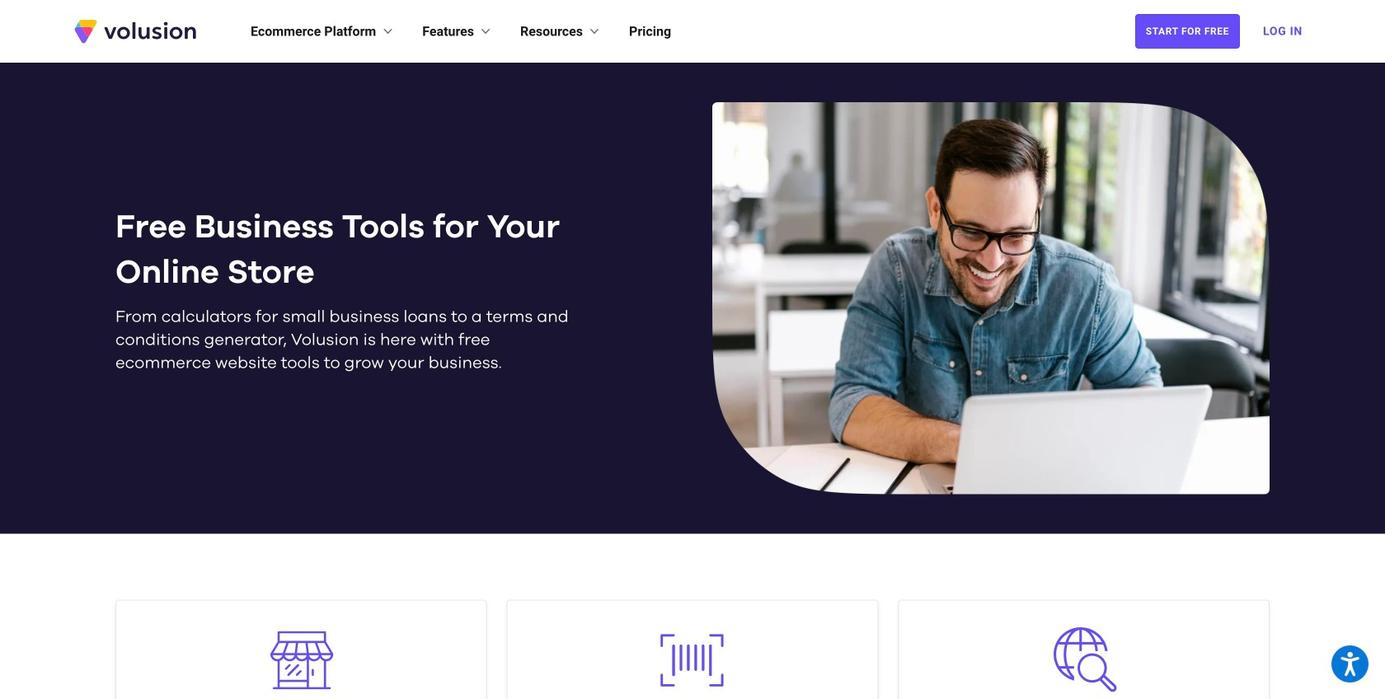 Task type: describe. For each thing, give the bounding box(es) containing it.
open accessibe: accessibility options, statement and help image
[[1341, 652, 1359, 676]]



Task type: vqa. For each thing, say whether or not it's contained in the screenshot.
"site"
no



